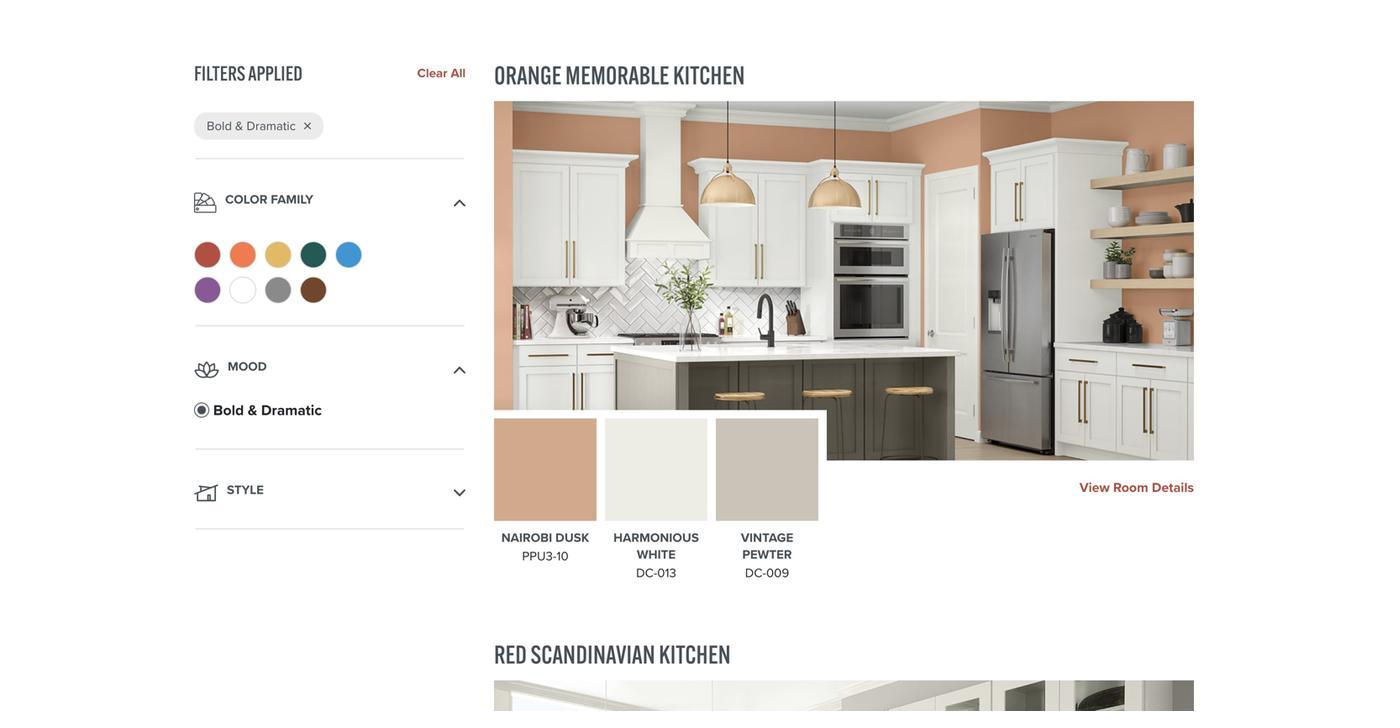 Task type: locate. For each thing, give the bounding box(es) containing it.
dusk
[[555, 529, 589, 547]]

filters applied
[[194, 61, 303, 86]]

view room details
[[1079, 478, 1194, 498]]

0 vertical spatial caret image
[[194, 193, 217, 213]]

1 vertical spatial bold
[[213, 399, 244, 421]]

caret image inside the mood button
[[194, 361, 219, 379]]

dc- inside vintage pewter dc-009
[[745, 564, 766, 583]]

vintage
[[741, 529, 793, 547]]

0 vertical spatial kitchen
[[673, 59, 745, 91]]

bold & dramatic
[[207, 117, 296, 135], [213, 399, 322, 421]]

1 vertical spatial caret image
[[454, 366, 466, 374]]

1 horizontal spatial &
[[248, 399, 257, 421]]

10
[[557, 547, 569, 566]]

family
[[271, 190, 313, 209]]

009
[[766, 564, 789, 583]]

1 vertical spatial bold & dramatic
[[213, 399, 322, 421]]

& inside "button"
[[248, 399, 257, 421]]

clear
[[417, 64, 447, 83]]

0 vertical spatial bold
[[207, 117, 232, 135]]

pewter
[[742, 546, 792, 564]]

dramatic
[[247, 117, 296, 135], [261, 399, 322, 421]]

caret image inside the style button
[[454, 490, 466, 497]]

2 vertical spatial caret image
[[194, 485, 218, 502]]

1 dc- from the left
[[636, 564, 657, 583]]

applied
[[248, 61, 303, 86]]

2 vertical spatial caret image
[[454, 490, 466, 497]]

2 dc- from the left
[[745, 564, 766, 583]]

view
[[1079, 478, 1110, 498]]

dc- down harmonious
[[636, 564, 657, 583]]

1 vertical spatial kitchen
[[659, 639, 731, 670]]

caret image
[[454, 199, 466, 206], [194, 361, 219, 379], [194, 485, 218, 502]]

0 vertical spatial bold & dramatic
[[207, 117, 296, 135]]

&
[[235, 117, 243, 135], [248, 399, 257, 421]]

0 horizontal spatial dc-
[[636, 564, 657, 583]]

& down filters applied
[[235, 117, 243, 135]]

0 horizontal spatial &
[[235, 117, 243, 135]]

0 vertical spatial dramatic
[[247, 117, 296, 135]]

caret image for style
[[194, 485, 218, 502]]

0 vertical spatial caret image
[[454, 199, 466, 206]]

red scandinavian kitchen
[[494, 639, 731, 670]]

color
[[225, 190, 267, 209]]

& down mood
[[248, 399, 257, 421]]

scandinavian
[[531, 639, 655, 670]]

bold & dramatic down mood
[[213, 399, 322, 421]]

1 vertical spatial dramatic
[[261, 399, 322, 421]]

caret image inside color family button
[[454, 199, 466, 206]]

dc- down "vintage" at the bottom of the page
[[745, 564, 766, 583]]

dc-
[[636, 564, 657, 583], [745, 564, 766, 583]]

bold
[[207, 117, 232, 135], [213, 399, 244, 421]]

room
[[1113, 478, 1148, 498]]

dc- inside harmonious white dc-013
[[636, 564, 657, 583]]

bold down filters at the left top of the page
[[207, 117, 232, 135]]

orange memorable kitchen
[[494, 59, 745, 91]]

kitchen for orange memorable kitchen
[[673, 59, 745, 91]]

caret image inside the mood button
[[454, 366, 466, 374]]

dramatic down the mood button
[[261, 399, 322, 421]]

color family button
[[194, 189, 466, 216]]

clear all
[[417, 64, 466, 83]]

caret image inside the style button
[[194, 485, 218, 502]]

bold & dramatic down filters applied
[[207, 117, 296, 135]]

style button
[[194, 480, 466, 507]]

caret image for mood
[[194, 361, 219, 379]]

memorable
[[565, 59, 669, 91]]

red eclectic bold & dramatic kitchen image
[[494, 681, 1194, 712]]

caret image for style
[[454, 490, 466, 497]]

kitchen
[[673, 59, 745, 91], [659, 639, 731, 670]]

1 vertical spatial caret image
[[194, 361, 219, 379]]

bold & dramatic inside "button"
[[213, 399, 322, 421]]

1 horizontal spatial dc-
[[745, 564, 766, 583]]

caret image
[[194, 193, 217, 213], [454, 366, 466, 374], [454, 490, 466, 497]]

dramatic left close x image
[[247, 117, 296, 135]]

bold down mood
[[213, 399, 244, 421]]

1 vertical spatial &
[[248, 399, 257, 421]]



Task type: describe. For each thing, give the bounding box(es) containing it.
harmonious white dc-013
[[614, 529, 699, 583]]

white
[[637, 546, 676, 564]]

dc- for 009
[[745, 564, 766, 583]]

mood button
[[194, 356, 466, 383]]

013
[[657, 564, 676, 583]]

all
[[451, 64, 466, 83]]

color family
[[225, 190, 313, 209]]

caret image inside color family button
[[194, 193, 217, 213]]

nairobi
[[501, 529, 552, 547]]

vintage pewter dc-009
[[741, 529, 793, 583]]

nairobi dusk ppu3-10
[[501, 529, 589, 566]]

kitchen for red scandinavian kitchen
[[659, 639, 731, 670]]

mood
[[228, 357, 267, 376]]

bold & dramatic button
[[194, 399, 379, 427]]

harmonious
[[614, 529, 699, 547]]

bold inside "button"
[[213, 399, 244, 421]]

style
[[227, 481, 264, 499]]

ppu3-
[[522, 547, 557, 566]]

filters
[[194, 61, 245, 86]]

dramatic inside "button"
[[261, 399, 322, 421]]

clear all button
[[409, 64, 466, 83]]

orange
[[494, 59, 562, 91]]

dc- for 013
[[636, 564, 657, 583]]

caret image for mood
[[454, 366, 466, 374]]

view room details link
[[1079, 478, 1194, 498]]

red
[[494, 639, 527, 670]]

close x image
[[304, 123, 311, 129]]

0 vertical spatial &
[[235, 117, 243, 135]]

details
[[1152, 478, 1194, 498]]

orange classic bold & dramatic kitchen image
[[494, 101, 1194, 461]]



Task type: vqa. For each thing, say whether or not it's contained in the screenshot.
Style
yes



